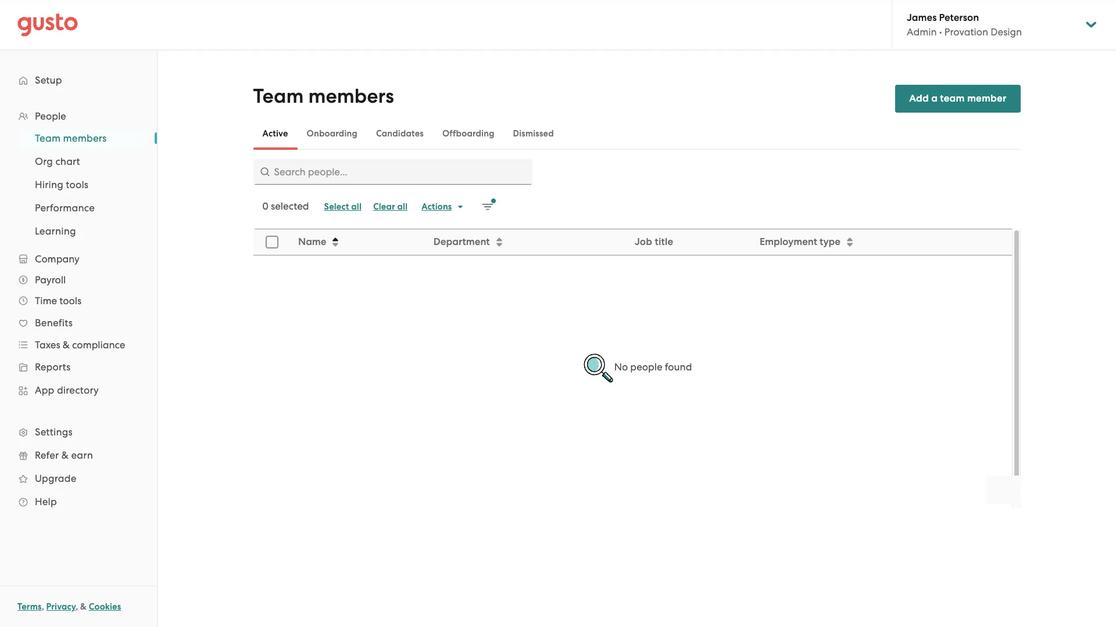 Task type: vqa. For each thing, say whether or not it's contained in the screenshot.
second list from the bottom of the list containing People
yes



Task type: describe. For each thing, give the bounding box(es) containing it.
add a team member button
[[895, 85, 1021, 113]]

home image
[[17, 13, 78, 36]]

all for clear all
[[397, 202, 408, 212]]

reports link
[[12, 357, 145, 378]]

privacy link
[[46, 602, 76, 613]]

peterson
[[939, 12, 979, 24]]

department button
[[426, 230, 627, 255]]

active
[[263, 128, 288, 139]]

gusto navigation element
[[0, 50, 157, 533]]

people
[[630, 362, 663, 373]]

company
[[35, 254, 79, 265]]

time tools
[[35, 295, 82, 307]]

upgrade
[[35, 473, 76, 485]]

refer
[[35, 450, 59, 462]]

a
[[932, 92, 938, 105]]

employment type button
[[753, 230, 1011, 255]]

taxes & compliance button
[[12, 335, 145, 356]]

offboarding
[[442, 128, 495, 139]]

& for earn
[[61, 450, 69, 462]]

0 vertical spatial team
[[253, 84, 304, 108]]

no people found
[[614, 362, 692, 373]]

team members inside gusto navigation element
[[35, 133, 107, 144]]

refer & earn
[[35, 450, 93, 462]]

privacy
[[46, 602, 76, 613]]

help
[[35, 497, 57, 508]]

performance link
[[21, 198, 145, 219]]

earn
[[71, 450, 93, 462]]

members inside gusto navigation element
[[63, 133, 107, 144]]

title
[[655, 236, 673, 248]]

department
[[433, 236, 490, 248]]

learning
[[35, 226, 76, 237]]

selected
[[271, 201, 309, 212]]

list containing people
[[0, 106, 157, 514]]

add
[[909, 92, 929, 105]]

2 , from the left
[[76, 602, 78, 613]]

hiring
[[35, 179, 63, 191]]

cookies
[[89, 602, 121, 613]]

clear all
[[373, 202, 408, 212]]

setup
[[35, 74, 62, 86]]

benefits
[[35, 317, 73, 329]]

reports
[[35, 362, 71, 373]]

company button
[[12, 249, 145, 270]]

offboarding button
[[433, 120, 504, 148]]

compliance
[[72, 340, 125, 351]]

admin
[[907, 26, 937, 38]]

tools for hiring tools
[[66, 179, 89, 191]]

select
[[324, 202, 349, 212]]

type
[[820, 236, 840, 248]]

team members link
[[21, 128, 145, 149]]

1 horizontal spatial members
[[308, 84, 394, 108]]

setup link
[[12, 70, 145, 91]]

time
[[35, 295, 57, 307]]

0 selected status
[[263, 201, 309, 212]]

select all button
[[318, 198, 367, 216]]

refer & earn link
[[12, 445, 145, 466]]

member
[[967, 92, 1007, 105]]

list containing team members
[[0, 127, 157, 243]]

settings
[[35, 427, 73, 438]]

job
[[635, 236, 652, 248]]

benefits link
[[12, 313, 145, 334]]

org chart link
[[21, 151, 145, 172]]

active button
[[253, 120, 297, 148]]

james
[[907, 12, 937, 24]]

select all
[[324, 202, 362, 212]]

dismissed button
[[504, 120, 563, 148]]

2 vertical spatial &
[[80, 602, 87, 613]]



Task type: locate. For each thing, give the bounding box(es) containing it.
0 vertical spatial tools
[[66, 179, 89, 191]]

1 horizontal spatial all
[[397, 202, 408, 212]]

taxes & compliance
[[35, 340, 125, 351]]

2 all from the left
[[397, 202, 408, 212]]

& left the earn
[[61, 450, 69, 462]]

app
[[35, 385, 54, 397]]

actions
[[422, 202, 452, 212]]

terms link
[[17, 602, 42, 613]]

onboarding
[[307, 128, 358, 139]]

1 , from the left
[[42, 602, 44, 613]]

members up onboarding
[[308, 84, 394, 108]]

settings link
[[12, 422, 145, 443]]

0 horizontal spatial ,
[[42, 602, 44, 613]]

people
[[35, 110, 66, 122]]

upgrade link
[[12, 469, 145, 490]]

tools up performance link
[[66, 179, 89, 191]]

0 vertical spatial &
[[63, 340, 70, 351]]

terms , privacy , & cookies
[[17, 602, 121, 613]]

1 vertical spatial &
[[61, 450, 69, 462]]

chart
[[55, 156, 80, 167]]

tools down payroll dropdown button
[[59, 295, 82, 307]]

& left cookies button
[[80, 602, 87, 613]]

1 vertical spatial members
[[63, 133, 107, 144]]

all right clear
[[397, 202, 408, 212]]

actions button
[[416, 198, 471, 216]]

payroll button
[[12, 270, 145, 291]]

new notifications image
[[482, 199, 496, 213]]

1 vertical spatial team
[[35, 133, 61, 144]]

, left cookies button
[[76, 602, 78, 613]]

app directory
[[35, 385, 99, 397]]

team up active
[[253, 84, 304, 108]]

app directory link
[[12, 380, 145, 401]]

all right select
[[351, 202, 362, 212]]

tools for time tools
[[59, 295, 82, 307]]

& for compliance
[[63, 340, 70, 351]]

1 vertical spatial tools
[[59, 295, 82, 307]]

, left privacy
[[42, 602, 44, 613]]

all for select all
[[351, 202, 362, 212]]

&
[[63, 340, 70, 351], [61, 450, 69, 462], [80, 602, 87, 613]]

candidates
[[376, 128, 424, 139]]

job title
[[635, 236, 673, 248]]

0 horizontal spatial all
[[351, 202, 362, 212]]

org
[[35, 156, 53, 167]]

time tools button
[[12, 291, 145, 312]]

clear
[[373, 202, 395, 212]]

•
[[939, 26, 942, 38]]

0 horizontal spatial members
[[63, 133, 107, 144]]

cookies button
[[89, 601, 121, 615]]

tools inside dropdown button
[[59, 295, 82, 307]]

name
[[298, 236, 326, 248]]

1 all from the left
[[351, 202, 362, 212]]

onboarding button
[[297, 120, 367, 148]]

add a team member
[[909, 92, 1007, 105]]

directory
[[57, 385, 99, 397]]

james peterson admin • provation design
[[907, 12, 1022, 38]]

provation
[[945, 26, 988, 38]]

payroll
[[35, 274, 66, 286]]

org chart
[[35, 156, 80, 167]]

Select all rows on this page checkbox
[[259, 230, 285, 255]]

employment type
[[760, 236, 840, 248]]

taxes
[[35, 340, 60, 351]]

team members tab list
[[253, 117, 1021, 150]]

0 vertical spatial team members
[[253, 84, 394, 108]]

team members up onboarding
[[253, 84, 394, 108]]

team
[[253, 84, 304, 108], [35, 133, 61, 144]]

team members down people dropdown button
[[35, 133, 107, 144]]

1 vertical spatial team members
[[35, 133, 107, 144]]

0 selected
[[263, 201, 309, 212]]

list
[[0, 106, 157, 514], [0, 127, 157, 243]]

dismissed
[[513, 128, 554, 139]]

,
[[42, 602, 44, 613], [76, 602, 78, 613]]

hiring tools link
[[21, 174, 145, 195]]

& right taxes
[[63, 340, 70, 351]]

candidates button
[[367, 120, 433, 148]]

people button
[[12, 106, 145, 127]]

employment
[[760, 236, 817, 248]]

team down people
[[35, 133, 61, 144]]

name button
[[291, 230, 425, 255]]

Search people... field
[[253, 159, 532, 185]]

tools
[[66, 179, 89, 191], [59, 295, 82, 307]]

help link
[[12, 492, 145, 513]]

1 horizontal spatial team members
[[253, 84, 394, 108]]

no
[[614, 362, 628, 373]]

performance
[[35, 202, 95, 214]]

0 horizontal spatial team members
[[35, 133, 107, 144]]

team inside gusto navigation element
[[35, 133, 61, 144]]

0
[[263, 201, 268, 212]]

& inside dropdown button
[[63, 340, 70, 351]]

design
[[991, 26, 1022, 38]]

clear all button
[[367, 198, 414, 216]]

0 horizontal spatial team
[[35, 133, 61, 144]]

team
[[940, 92, 965, 105]]

members down people dropdown button
[[63, 133, 107, 144]]

0 vertical spatial members
[[308, 84, 394, 108]]

1 horizontal spatial team
[[253, 84, 304, 108]]

members
[[308, 84, 394, 108], [63, 133, 107, 144]]

learning link
[[21, 221, 145, 242]]

terms
[[17, 602, 42, 613]]

team members
[[253, 84, 394, 108], [35, 133, 107, 144]]

1 horizontal spatial ,
[[76, 602, 78, 613]]

found
[[665, 362, 692, 373]]

1 list from the top
[[0, 106, 157, 514]]

hiring tools
[[35, 179, 89, 191]]

2 list from the top
[[0, 127, 157, 243]]



